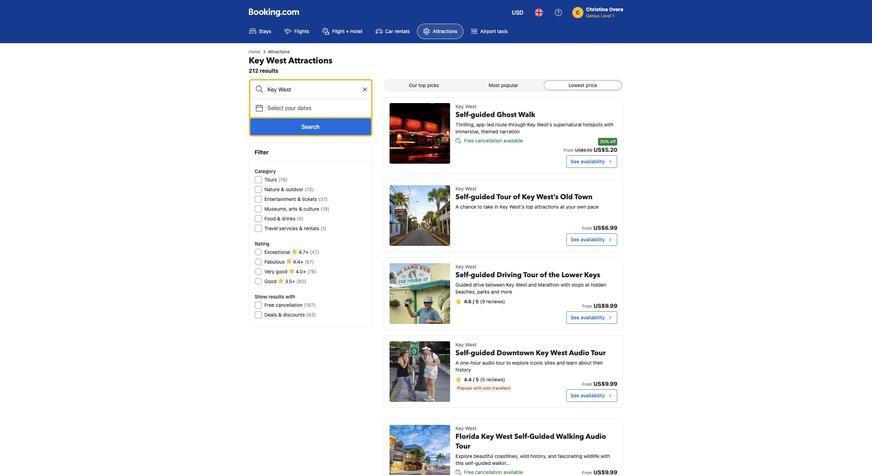 Task type: describe. For each thing, give the bounding box(es) containing it.
search
[[302, 124, 320, 130]]

beautiful
[[474, 453, 494, 459]]

audio
[[483, 360, 495, 366]]

from down stops
[[583, 304, 593, 309]]

very good
[[265, 269, 288, 275]]

off
[[611, 139, 616, 144]]

west down driving
[[516, 282, 527, 288]]

& for discounts
[[278, 312, 282, 318]]

history
[[456, 367, 471, 373]]

free cancellation (197)
[[265, 302, 316, 308]]

self-guided tour of key west's old town image
[[390, 185, 450, 246]]

key up more
[[506, 282, 515, 288]]

food
[[265, 216, 276, 222]]

(70)
[[305, 186, 314, 192]]

walking
[[556, 432, 584, 441]]

& for outdoor
[[281, 186, 285, 192]]

our top picks
[[409, 82, 439, 88]]

us$6.50
[[575, 148, 593, 153]]

4.6 / 5 (9 reviews)
[[464, 299, 505, 304]]

drinks
[[282, 216, 296, 222]]

(76) for 4.0+ (76)
[[308, 269, 317, 275]]

to inside key west self-guided tour of key west's old town a chance to take in key west's top attractions at your own pace
[[478, 204, 483, 210]]

flight + hotel link
[[317, 24, 368, 39]]

(1)
[[321, 225, 327, 231]]

museums,
[[265, 206, 288, 212]]

free for free cancellation (197)
[[265, 302, 275, 308]]

immersive,
[[456, 129, 480, 134]]

self- for self-guided tour of key west's old town
[[456, 192, 471, 202]]

with left solo
[[474, 386, 482, 391]]

your account menu christina overa genius level 1 element
[[573, 3, 627, 19]]

4.4 / 5 (5 reviews)
[[464, 377, 506, 383]]

self-guided downtown key west audio tour image
[[390, 341, 450, 402]]

route
[[496, 122, 507, 128]]

west's inside key west self-guided tour of key west's old town a chance to take in key west's top attractions at your own pace
[[510, 204, 525, 210]]

pace
[[588, 204, 599, 210]]

our
[[409, 82, 417, 88]]

guided for driving
[[471, 270, 495, 280]]

car rentals link
[[370, 24, 416, 39]]

us$9.99 for self-guided driving tour of the lower keys
[[594, 303, 618, 309]]

category
[[255, 168, 276, 174]]

self-guided driving tour of the lower keys image
[[390, 263, 450, 324]]

one-
[[460, 360, 471, 366]]

drive
[[473, 282, 484, 288]]

(47)
[[310, 249, 320, 255]]

with up free cancellation (197)
[[286, 294, 296, 300]]

west's inside key west self-guided ghost walk thrilling, app-led route through key west's supernatural hotspots with immersive, themed narration
[[537, 122, 552, 128]]

see availability for self-guided ghost walk
[[571, 159, 605, 164]]

app-
[[477, 122, 487, 128]]

attractions
[[535, 204, 559, 210]]

west for key west self-guided driving tour of the lower keys guided drive between key west and marathon with stops at hidden beaches, parks and more
[[465, 264, 477, 270]]

own
[[577, 204, 587, 210]]

deals
[[265, 312, 277, 318]]

themed
[[482, 129, 499, 134]]

nature & outdoor (70)
[[265, 186, 314, 192]]

west up coastlines, on the right
[[496, 432, 513, 441]]

cancellation for available
[[475, 138, 503, 144]]

marathon
[[538, 282, 560, 288]]

flight + hotel
[[332, 28, 363, 34]]

Where are you going? search field
[[250, 80, 371, 99]]

with inside key west self-guided ghost walk thrilling, app-led route through key west's supernatural hotspots with immersive, themed narration
[[604, 122, 614, 128]]

us$6.99
[[594, 225, 618, 231]]

of inside key west self-guided tour of key west's old town a chance to take in key west's top attractions at your own pace
[[513, 192, 521, 202]]

(5
[[481, 377, 485, 383]]

very
[[265, 269, 275, 275]]

stays link
[[243, 24, 277, 39]]

key west attractions 212 results
[[249, 55, 333, 74]]

town
[[575, 192, 593, 202]]

and down between
[[491, 289, 500, 295]]

1 vertical spatial results
[[269, 294, 284, 300]]

walk
[[519, 110, 536, 119]]

key up thrilling,
[[456, 103, 464, 109]]

west for key west self-guided ghost walk thrilling, app-led route through key west's supernatural hotspots with immersive, themed narration
[[465, 103, 477, 109]]

select your dates
[[268, 105, 312, 111]]

their
[[593, 360, 604, 366]]

flights link
[[279, 24, 315, 39]]

about
[[579, 360, 592, 366]]

20% off from us$6.50 us$5.20
[[564, 139, 618, 153]]

tour inside key west self-guided tour of key west's old town a chance to take in key west's top attractions at your own pace
[[497, 192, 512, 202]]

with inside 'key west self-guided driving tour of the lower keys guided drive between key west and marathon with stops at hidden beaches, parks and more'
[[561, 282, 571, 288]]

key west self-guided driving tour of the lower keys guided drive between key west and marathon with stops at hidden beaches, parks and more
[[456, 264, 607, 295]]

key west self-guided tour of key west's old town a chance to take in key west's top attractions at your own pace
[[456, 186, 599, 210]]

this
[[456, 460, 464, 466]]

with inside key west florida key west self-guided walking audio tour explore beautiful coastlines, wild history, and fascinating wildlife with this self-guided walkin...
[[601, 453, 610, 459]]

attractions link
[[417, 24, 464, 39]]

stays
[[259, 28, 271, 34]]

from inside from us$6.99
[[583, 226, 593, 231]]

florida key west self-guided walking audio tour image
[[390, 425, 450, 475]]

availability for self-guided downtown key west audio tour
[[581, 393, 605, 399]]

5 for 4.4 / 5
[[476, 377, 479, 383]]

entertainment & tickets (37)
[[265, 196, 328, 202]]

key right in
[[500, 204, 508, 210]]

wildlife
[[584, 453, 600, 459]]

from us$9.99 for self-guided driving tour of the lower keys
[[583, 303, 618, 309]]

1 vertical spatial attractions
[[268, 49, 290, 54]]

key west florida key west self-guided walking audio tour explore beautiful coastlines, wild history, and fascinating wildlife with this self-guided walkin...
[[456, 425, 610, 466]]

0 horizontal spatial your
[[285, 105, 296, 111]]

most
[[489, 82, 500, 88]]

self- for self-guided downtown key west audio tour
[[456, 348, 471, 358]]

usd button
[[508, 4, 528, 21]]

coastlines,
[[495, 453, 519, 459]]

2 see availability from the top
[[571, 237, 605, 242]]

lowest
[[569, 82, 585, 88]]

0 horizontal spatial top
[[419, 82, 426, 88]]

west for key west self-guided downtown key west audio tour a one-hour audio tour to explore iconic sites and learn about their history
[[465, 342, 477, 348]]

audio inside key west florida key west self-guided walking audio tour explore beautiful coastlines, wild history, and fascinating wildlife with this self-guided walkin...
[[586, 432, 606, 441]]

& for drinks
[[277, 216, 281, 222]]

lower
[[562, 270, 583, 280]]

a inside key west self-guided downtown key west audio tour a one-hour audio tour to explore iconic sites and learn about their history
[[456, 360, 459, 366]]

and left marathon
[[529, 282, 537, 288]]

travellers
[[493, 386, 511, 391]]

booking.com image
[[249, 8, 299, 17]]

narration
[[500, 129, 520, 134]]

availability for self-guided driving tour of the lower keys
[[581, 315, 605, 321]]

at for lower
[[586, 282, 590, 288]]

3.5+
[[285, 278, 295, 284]]

outdoor
[[286, 186, 304, 192]]

good
[[265, 278, 277, 284]]

picks
[[428, 82, 439, 88]]

travel
[[265, 225, 278, 231]]

4.4+
[[293, 259, 303, 265]]

fabulous
[[265, 259, 285, 265]]

us$9.99 for self-guided downtown key west audio tour
[[594, 381, 618, 387]]

1
[[613, 13, 615, 18]]

self- for self-guided driving tour of the lower keys
[[456, 270, 471, 280]]

(76) for tours (76)
[[278, 177, 288, 183]]

airport
[[481, 28, 496, 34]]

key up one-
[[456, 342, 464, 348]]

west for key west attractions 212 results
[[266, 55, 287, 67]]

overa
[[610, 6, 624, 12]]

and inside key west florida key west self-guided walking audio tour explore beautiful coastlines, wild history, and fascinating wildlife with this self-guided walkin...
[[548, 453, 557, 459]]

4.7+ (47)
[[299, 249, 320, 255]]

tour inside key west florida key west self-guided walking audio tour explore beautiful coastlines, wild history, and fascinating wildlife with this self-guided walkin...
[[456, 442, 471, 451]]

filter
[[255, 149, 269, 155]]

guided for ghost
[[471, 110, 495, 119]]

from down about
[[583, 382, 593, 387]]

home link
[[249, 49, 261, 55]]

of inside 'key west self-guided driving tour of the lower keys guided drive between key west and marathon with stops at hidden beaches, parks and more'
[[540, 270, 547, 280]]

4.7+
[[299, 249, 309, 255]]

tour inside 'key west self-guided driving tour of the lower keys guided drive between key west and marathon with stops at hidden beaches, parks and more'
[[524, 270, 539, 280]]

flight
[[332, 28, 345, 34]]

from us$6.99
[[583, 225, 618, 231]]

airport taxis
[[481, 28, 508, 34]]



Task type: locate. For each thing, give the bounding box(es) containing it.
guided inside key west self-guided tour of key west's old town a chance to take in key west's top attractions at your own pace
[[471, 192, 495, 202]]

0 horizontal spatial at
[[561, 204, 565, 210]]

1 horizontal spatial west's
[[537, 122, 552, 128]]

0 horizontal spatial (76)
[[278, 177, 288, 183]]

self- inside key west florida key west self-guided walking audio tour explore beautiful coastlines, wild history, and fascinating wildlife with this self-guided walkin...
[[515, 432, 530, 441]]

popular
[[501, 82, 519, 88]]

west inside key west attractions 212 results
[[266, 55, 287, 67]]

1 horizontal spatial at
[[586, 282, 590, 288]]

see for self-guided driving tour of the lower keys
[[571, 315, 580, 321]]

1 vertical spatial 5
[[476, 377, 479, 383]]

and inside key west self-guided downtown key west audio tour a one-hour audio tour to explore iconic sites and learn about their history
[[557, 360, 565, 366]]

& right arts
[[299, 206, 302, 212]]

guided up audio
[[471, 348, 495, 358]]

0 horizontal spatial to
[[478, 204, 483, 210]]

reviews)
[[487, 299, 505, 304], [487, 377, 506, 383]]

popular
[[458, 386, 473, 391]]

guided up 'app-'
[[471, 110, 495, 119]]

in
[[495, 204, 499, 210]]

1 horizontal spatial guided
[[530, 432, 555, 441]]

west up "chance"
[[465, 186, 477, 192]]

0 vertical spatial top
[[419, 82, 426, 88]]

1 a from the top
[[456, 204, 459, 210]]

with down lower
[[561, 282, 571, 288]]

4 availability from the top
[[581, 393, 605, 399]]

see availability down us$6.50
[[571, 159, 605, 164]]

guided inside 'key west self-guided driving tour of the lower keys guided drive between key west and marathon with stops at hidden beaches, parks and more'
[[471, 270, 495, 280]]

& up museums, arts & culture (19)
[[298, 196, 301, 202]]

2 a from the top
[[456, 360, 459, 366]]

1 vertical spatial us$9.99
[[594, 381, 618, 387]]

attractions inside attractions "link"
[[433, 28, 458, 34]]

c
[[576, 9, 580, 15]]

lowest price
[[569, 82, 598, 88]]

0 vertical spatial from us$9.99
[[583, 303, 618, 309]]

self- for self-guided ghost walk
[[456, 110, 471, 119]]

self- up "chance"
[[456, 192, 471, 202]]

3 see from the top
[[571, 315, 580, 321]]

0 horizontal spatial rentals
[[304, 225, 319, 231]]

2 vertical spatial attractions
[[289, 55, 333, 67]]

2 5 from the top
[[476, 377, 479, 383]]

free
[[464, 138, 474, 144], [265, 302, 275, 308]]

(83)
[[306, 312, 316, 318]]

see down stops
[[571, 315, 580, 321]]

0 vertical spatial at
[[561, 204, 565, 210]]

at for old
[[561, 204, 565, 210]]

0 vertical spatial results
[[260, 68, 279, 74]]

1 vertical spatial of
[[540, 270, 547, 280]]

4.4+ (67)
[[293, 259, 314, 265]]

at inside 'key west self-guided driving tour of the lower keys guided drive between key west and marathon with stops at hidden beaches, parks and more'
[[586, 282, 590, 288]]

2 availability from the top
[[581, 237, 605, 242]]

3.5+ (80)
[[285, 278, 306, 284]]

to right 'tour'
[[507, 360, 511, 366]]

key down home
[[249, 55, 264, 67]]

west up thrilling,
[[465, 103, 477, 109]]

1 vertical spatial guided
[[530, 432, 555, 441]]

see down the own
[[571, 237, 580, 242]]

key up the beaches,
[[456, 264, 464, 270]]

reviews) for 4.6 / 5 (9 reviews)
[[487, 299, 505, 304]]

discounts
[[283, 312, 305, 318]]

west up 'florida'
[[465, 425, 477, 431]]

5 left (5
[[476, 377, 479, 383]]

0 vertical spatial free
[[464, 138, 474, 144]]

audio up about
[[569, 348, 590, 358]]

your inside key west self-guided tour of key west's old town a chance to take in key west's top attractions at your own pace
[[566, 204, 576, 210]]

1 vertical spatial (76)
[[308, 269, 317, 275]]

west up sites
[[551, 348, 568, 358]]

from left us$6.99
[[583, 226, 593, 231]]

self- up wild
[[515, 432, 530, 441]]

see availability for self-guided downtown key west audio tour
[[571, 393, 605, 399]]

from us$9.99 for self-guided downtown key west audio tour
[[583, 381, 618, 387]]

west up drive
[[465, 264, 477, 270]]

top right our
[[419, 82, 426, 88]]

west for key west self-guided tour of key west's old town a chance to take in key west's top attractions at your own pace
[[465, 186, 477, 192]]

key up "chance"
[[456, 186, 464, 192]]

1 horizontal spatial to
[[507, 360, 511, 366]]

see down "learn"
[[571, 393, 580, 399]]

travel services & rentals (1)
[[265, 225, 327, 231]]

0 horizontal spatial cancellation
[[276, 302, 303, 308]]

from left us$6.50
[[564, 148, 574, 153]]

beaches,
[[456, 289, 476, 295]]

0 vertical spatial us$9.99
[[594, 303, 618, 309]]

/ for 4.4
[[473, 377, 475, 383]]

with
[[604, 122, 614, 128], [561, 282, 571, 288], [286, 294, 296, 300], [474, 386, 482, 391], [601, 453, 610, 459]]

services
[[279, 225, 298, 231]]

0 vertical spatial 5
[[476, 299, 479, 304]]

0 horizontal spatial west's
[[510, 204, 525, 210]]

1 horizontal spatial top
[[526, 204, 534, 210]]

rating
[[255, 241, 270, 247]]

0 vertical spatial a
[[456, 204, 459, 210]]

4.0+ (76)
[[296, 269, 317, 275]]

from inside 20% off from us$6.50 us$5.20
[[564, 148, 574, 153]]

tour up marathon
[[524, 270, 539, 280]]

0 horizontal spatial of
[[513, 192, 521, 202]]

led
[[487, 122, 494, 128]]

west inside key west self-guided tour of key west's old town a chance to take in key west's top attractions at your own pace
[[465, 186, 477, 192]]

chance
[[460, 204, 477, 210]]

4.0+
[[296, 269, 306, 275]]

taxis
[[498, 28, 508, 34]]

1 horizontal spatial of
[[540, 270, 547, 280]]

1 vertical spatial top
[[526, 204, 534, 210]]

0 horizontal spatial guided
[[456, 282, 472, 288]]

audio inside key west self-guided downtown key west audio tour a one-hour audio tour to explore iconic sites and learn about their history
[[569, 348, 590, 358]]

0 vertical spatial guided
[[456, 282, 472, 288]]

& right deals on the left bottom of the page
[[278, 312, 282, 318]]

free down immersive,
[[464, 138, 474, 144]]

price
[[586, 82, 598, 88]]

1 vertical spatial your
[[566, 204, 576, 210]]

4.6
[[464, 299, 472, 304]]

guided up the beaches,
[[456, 282, 472, 288]]

a left one-
[[456, 360, 459, 366]]

tour inside key west self-guided downtown key west audio tour a one-hour audio tour to explore iconic sites and learn about their history
[[591, 348, 606, 358]]

1 horizontal spatial rentals
[[395, 28, 410, 34]]

self- inside key west self-guided ghost walk thrilling, app-led route through key west's supernatural hotspots with immersive, themed narration
[[456, 110, 471, 119]]

from us$9.99 down the hidden
[[583, 303, 618, 309]]

1 horizontal spatial free
[[464, 138, 474, 144]]

1 vertical spatial a
[[456, 360, 459, 366]]

2 see from the top
[[571, 237, 580, 242]]

0 vertical spatial your
[[285, 105, 296, 111]]

of left the
[[540, 270, 547, 280]]

reviews) up travellers
[[487, 377, 506, 383]]

hidden
[[591, 282, 607, 288]]

and right history,
[[548, 453, 557, 459]]

audio
[[569, 348, 590, 358], [586, 432, 606, 441]]

guided up history,
[[530, 432, 555, 441]]

1 vertical spatial to
[[507, 360, 511, 366]]

availability down their
[[581, 393, 605, 399]]

guided inside key west florida key west self-guided walking audio tour explore beautiful coastlines, wild history, and fascinating wildlife with this self-guided walkin...
[[476, 460, 491, 466]]

2 us$9.99 from the top
[[594, 381, 618, 387]]

/ for 4.6
[[473, 299, 475, 304]]

free up deals on the left bottom of the page
[[265, 302, 275, 308]]

1 5 from the top
[[476, 299, 479, 304]]

fascinating
[[558, 453, 583, 459]]

self- inside key west self-guided tour of key west's old town a chance to take in key west's top attractions at your own pace
[[456, 192, 471, 202]]

see availability for self-guided driving tour of the lower keys
[[571, 315, 605, 321]]

your down 'old'
[[566, 204, 576, 210]]

guided inside key west self-guided downtown key west audio tour a one-hour audio tour to explore iconic sites and learn about their history
[[471, 348, 495, 358]]

exceptional
[[265, 249, 290, 255]]

us$9.99 down their
[[594, 381, 618, 387]]

1 vertical spatial west's
[[510, 204, 525, 210]]

see for self-guided ghost walk
[[571, 159, 580, 164]]

see availability down stops
[[571, 315, 605, 321]]

0 vertical spatial cancellation
[[475, 138, 503, 144]]

20%
[[600, 139, 609, 144]]

1 horizontal spatial your
[[566, 204, 576, 210]]

rentals left (1)
[[304, 225, 319, 231]]

and right sites
[[557, 360, 565, 366]]

airport taxis link
[[465, 24, 514, 39]]

0 vertical spatial audio
[[569, 348, 590, 358]]

genius
[[587, 13, 600, 18]]

1 vertical spatial /
[[473, 377, 475, 383]]

self- inside key west self-guided downtown key west audio tour a one-hour audio tour to explore iconic sites and learn about their history
[[456, 348, 471, 358]]

top inside key west self-guided tour of key west's old town a chance to take in key west's top attractions at your own pace
[[526, 204, 534, 210]]

see down us$6.50
[[571, 159, 580, 164]]

& right food
[[277, 216, 281, 222]]

1 vertical spatial audio
[[586, 432, 606, 441]]

top left attractions on the top of page
[[526, 204, 534, 210]]

to inside key west self-guided downtown key west audio tour a one-hour audio tour to explore iconic sites and learn about their history
[[507, 360, 511, 366]]

0 horizontal spatial free
[[265, 302, 275, 308]]

show
[[255, 294, 267, 300]]

keys
[[585, 270, 601, 280]]

free for free cancellation available
[[464, 138, 474, 144]]

results right the show at the bottom of page
[[269, 294, 284, 300]]

/
[[473, 299, 475, 304], [473, 377, 475, 383]]

1 vertical spatial rentals
[[304, 225, 319, 231]]

audio up wildlife
[[586, 432, 606, 441]]

results
[[260, 68, 279, 74], [269, 294, 284, 300]]

+
[[346, 28, 349, 34]]

of left west's
[[513, 192, 521, 202]]

self- up thrilling,
[[456, 110, 471, 119]]

1 see from the top
[[571, 159, 580, 164]]

flights
[[294, 28, 309, 34]]

& up entertainment
[[281, 186, 285, 192]]

reviews) right (9
[[487, 299, 505, 304]]

take
[[484, 204, 493, 210]]

1 us$9.99 from the top
[[594, 303, 618, 309]]

christina
[[587, 6, 608, 12]]

1 vertical spatial at
[[586, 282, 590, 288]]

1 vertical spatial free
[[265, 302, 275, 308]]

(9)
[[297, 216, 304, 222]]

4 see availability from the top
[[571, 393, 605, 399]]

3 availability from the top
[[581, 315, 605, 321]]

from
[[564, 148, 574, 153], [583, 226, 593, 231], [583, 304, 593, 309], [583, 382, 593, 387]]

west's
[[537, 192, 559, 202]]

tours
[[265, 177, 277, 183]]

guided up drive
[[471, 270, 495, 280]]

self- inside 'key west self-guided driving tour of the lower keys guided drive between key west and marathon with stops at hidden beaches, parks and more'
[[456, 270, 471, 280]]

1 / from the top
[[473, 299, 475, 304]]

through
[[509, 122, 526, 128]]

good
[[276, 269, 288, 275]]

212
[[249, 68, 259, 74]]

guided for tour
[[471, 192, 495, 202]]

car
[[386, 28, 393, 34]]

guided inside key west self-guided ghost walk thrilling, app-led route through key west's supernatural hotspots with immersive, themed narration
[[471, 110, 495, 119]]

key left west's
[[522, 192, 535, 202]]

1 see availability from the top
[[571, 159, 605, 164]]

(76) up the nature & outdoor (70)
[[278, 177, 288, 183]]

0 vertical spatial of
[[513, 192, 521, 202]]

1 vertical spatial from us$9.99
[[583, 381, 618, 387]]

west inside key west self-guided ghost walk thrilling, app-led route through key west's supernatural hotspots with immersive, themed narration
[[465, 103, 477, 109]]

0 vertical spatial rentals
[[395, 28, 410, 34]]

self-guided ghost walk image
[[390, 103, 450, 164]]

0 vertical spatial (76)
[[278, 177, 288, 183]]

(197)
[[304, 302, 316, 308]]

see for self-guided downtown key west audio tour
[[571, 393, 580, 399]]

culture
[[304, 206, 319, 212]]

west's right in
[[510, 204, 525, 210]]

west right home "link"
[[266, 55, 287, 67]]

guided down beautiful
[[476, 460, 491, 466]]

1 reviews) from the top
[[487, 299, 505, 304]]

usd
[[512, 9, 524, 16]]

at inside key west self-guided tour of key west's old town a chance to take in key west's top attractions at your own pace
[[561, 204, 565, 210]]

key west self-guided downtown key west audio tour a one-hour audio tour to explore iconic sites and learn about their history
[[456, 342, 606, 373]]

self- up the beaches,
[[456, 270, 471, 280]]

1 horizontal spatial (76)
[[308, 269, 317, 275]]

& for tickets
[[298, 196, 301, 202]]

with right hotspots
[[604, 122, 614, 128]]

learn
[[567, 360, 578, 366]]

nature
[[265, 186, 280, 192]]

cancellation for (197)
[[276, 302, 303, 308]]

4 see from the top
[[571, 393, 580, 399]]

rentals right the car
[[395, 28, 410, 34]]

availability
[[581, 159, 605, 164], [581, 237, 605, 242], [581, 315, 605, 321], [581, 393, 605, 399]]

(80)
[[297, 278, 306, 284]]

tour up their
[[591, 348, 606, 358]]

downtown
[[497, 348, 535, 358]]

0 vertical spatial reviews)
[[487, 299, 505, 304]]

/ right 4.4
[[473, 377, 475, 383]]

guided
[[456, 282, 472, 288], [530, 432, 555, 441]]

florida
[[456, 432, 480, 441]]

1 from us$9.99 from the top
[[583, 303, 618, 309]]

history,
[[531, 453, 547, 459]]

0 vertical spatial /
[[473, 299, 475, 304]]

2 reviews) from the top
[[487, 377, 506, 383]]

guided up take
[[471, 192, 495, 202]]

4.4
[[464, 377, 472, 383]]

5 for 4.6 / 5
[[476, 299, 479, 304]]

west up hour
[[465, 342, 477, 348]]

key up beautiful
[[481, 432, 494, 441]]

show results with
[[255, 294, 296, 300]]

a inside key west self-guided tour of key west's old town a chance to take in key west's top attractions at your own pace
[[456, 204, 459, 210]]

1 horizontal spatial cancellation
[[475, 138, 503, 144]]

a left "chance"
[[456, 204, 459, 210]]

key up 'florida'
[[456, 425, 464, 431]]

key down walk
[[528, 122, 536, 128]]

1 vertical spatial reviews)
[[487, 377, 506, 383]]

reviews) for 4.4 / 5 (5 reviews)
[[487, 377, 506, 383]]

(76) down (67)
[[308, 269, 317, 275]]

at down 'old'
[[561, 204, 565, 210]]

with right wildlife
[[601, 453, 610, 459]]

us$9.99 down the hidden
[[594, 303, 618, 309]]

more
[[501, 289, 513, 295]]

available
[[504, 138, 523, 144]]

1 availability from the top
[[581, 159, 605, 164]]

key west self-guided ghost walk thrilling, app-led route through key west's supernatural hotspots with immersive, themed narration
[[456, 103, 614, 134]]

tours (76)
[[265, 177, 288, 183]]

to left take
[[478, 204, 483, 210]]

cancellation up deals & discounts (83)
[[276, 302, 303, 308]]

self- up one-
[[456, 348, 471, 358]]

most popular
[[489, 82, 519, 88]]

guided for downtown
[[471, 348, 495, 358]]

2 from us$9.99 from the top
[[583, 381, 618, 387]]

home
[[249, 49, 261, 54]]

/ right 4.6
[[473, 299, 475, 304]]

tour up in
[[497, 192, 512, 202]]

availability down from us$6.99
[[581, 237, 605, 242]]

attractions
[[433, 28, 458, 34], [268, 49, 290, 54], [289, 55, 333, 67]]

see availability down about
[[571, 393, 605, 399]]

key up iconic
[[536, 348, 549, 358]]

attractions inside key west attractions 212 results
[[289, 55, 333, 67]]

guided inside 'key west self-guided driving tour of the lower keys guided drive between key west and marathon with stops at hidden beaches, parks and more'
[[456, 282, 472, 288]]

results inside key west attractions 212 results
[[260, 68, 279, 74]]

us$9.99
[[594, 303, 618, 309], [594, 381, 618, 387]]

availability down the hidden
[[581, 315, 605, 321]]

entertainment
[[265, 196, 296, 202]]

0 vertical spatial to
[[478, 204, 483, 210]]

west's left supernatural
[[537, 122, 552, 128]]

0 vertical spatial attractions
[[433, 28, 458, 34]]

your
[[285, 105, 296, 111], [566, 204, 576, 210]]

3 see availability from the top
[[571, 315, 605, 321]]

from us$9.99 down their
[[583, 381, 618, 387]]

iconic
[[530, 360, 544, 366]]

0 vertical spatial west's
[[537, 122, 552, 128]]

rentals
[[395, 28, 410, 34], [304, 225, 319, 231]]

results right 212
[[260, 68, 279, 74]]

driving
[[497, 270, 522, 280]]

at
[[561, 204, 565, 210], [586, 282, 590, 288]]

(37)
[[319, 196, 328, 202]]

availability for self-guided ghost walk
[[581, 159, 605, 164]]

1 vertical spatial cancellation
[[276, 302, 303, 308]]

key inside key west attractions 212 results
[[249, 55, 264, 67]]

5 left (9
[[476, 299, 479, 304]]

2 / from the top
[[473, 377, 475, 383]]

& down (9)
[[299, 225, 303, 231]]

west for key west florida key west self-guided walking audio tour explore beautiful coastlines, wild history, and fascinating wildlife with this self-guided walkin...
[[465, 425, 477, 431]]

availability down us$6.50
[[581, 159, 605, 164]]

guided inside key west florida key west self-guided walking audio tour explore beautiful coastlines, wild history, and fascinating wildlife with this self-guided walkin...
[[530, 432, 555, 441]]

museums, arts & culture (19)
[[265, 206, 330, 212]]

at right stops
[[586, 282, 590, 288]]



Task type: vqa. For each thing, say whether or not it's contained in the screenshot.


